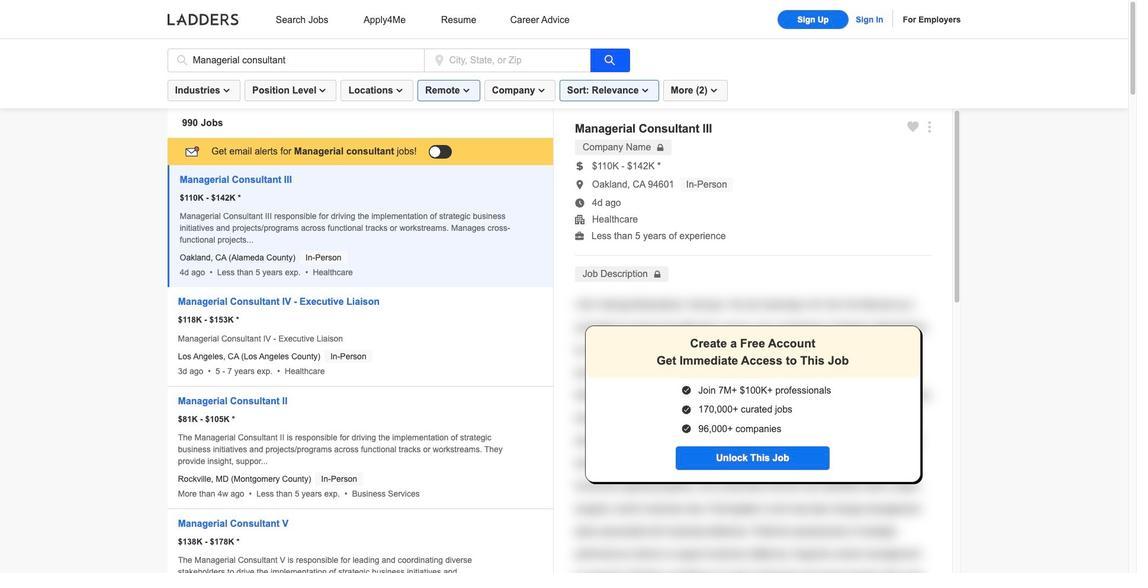 Task type: describe. For each thing, give the bounding box(es) containing it.
3 caret down image from the left
[[396, 89, 403, 92]]

location icon image
[[575, 180, 585, 190]]

5 caret down image from the left
[[538, 89, 545, 92]]

get email alerts image
[[185, 146, 200, 157]]

caret down image
[[711, 89, 717, 92]]

96,000+ companies image
[[682, 425, 692, 434]]

6 caret down image from the left
[[642, 89, 649, 92]]

170,000+ curated jobs image
[[682, 406, 692, 415]]

2 caret down image from the left
[[320, 89, 326, 92]]

City, State, or Zip field
[[425, 49, 590, 72]]



Task type: locate. For each thing, give the bounding box(es) containing it.
post time icon image
[[575, 199, 585, 208]]

toggle signup notification image
[[429, 145, 452, 158]]

Enter job title or keywords field
[[167, 49, 425, 72]]

locked feature job description image
[[654, 271, 661, 278]]

compensation icon image
[[575, 162, 585, 171]]

ladders image
[[167, 13, 238, 25]]

experience icon image
[[575, 232, 584, 241]]

industry icon image
[[575, 215, 585, 225]]

locked feature company name image
[[657, 144, 664, 151]]

join 7m+ $100k+ professionals image
[[682, 387, 692, 395]]

1 caret down image from the left
[[223, 89, 230, 92]]

bookmark empty image
[[907, 121, 919, 133]]

report an issue with job image
[[928, 121, 931, 133]]

caret down image
[[223, 89, 230, 92], [320, 89, 326, 92], [396, 89, 403, 92], [463, 89, 470, 92], [538, 89, 545, 92], [642, 89, 649, 92]]

4 caret down image from the left
[[463, 89, 470, 92]]



